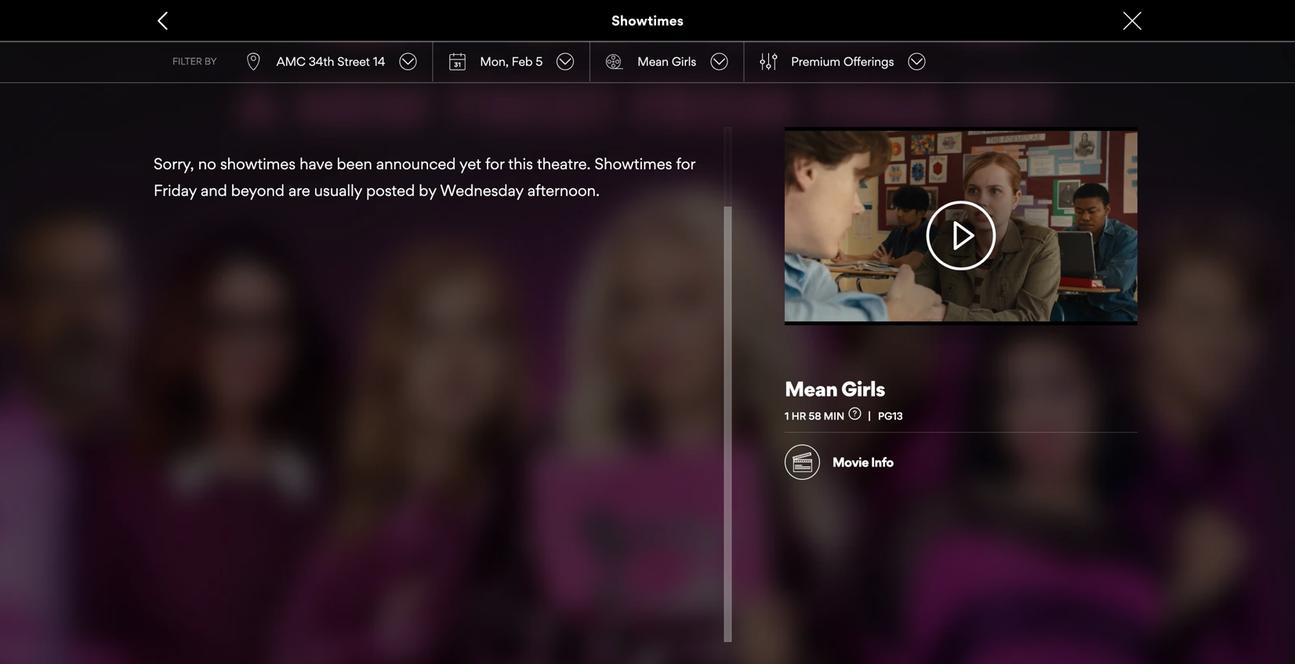 Task type: locate. For each thing, give the bounding box(es) containing it.
mean girls
[[638, 54, 697, 69], [785, 377, 886, 402]]

hr
[[792, 410, 807, 422]]

5
[[536, 54, 543, 69]]

afternoon.
[[528, 181, 600, 200]]

1 horizontal spatial girls
[[842, 377, 886, 402]]

no
[[198, 155, 216, 173]]

mean
[[638, 54, 669, 69], [785, 377, 838, 402]]

by down the announced
[[419, 181, 437, 200]]

yet
[[460, 155, 482, 173]]

0 horizontal spatial mean girls
[[638, 54, 697, 69]]

premium
[[792, 54, 841, 69]]

pg13
[[879, 410, 904, 422]]

for
[[486, 155, 505, 173], [677, 155, 696, 173]]

mon,
[[480, 54, 509, 69]]

and
[[201, 181, 227, 200]]

1 vertical spatial showtimes
[[595, 155, 673, 173]]

amc
[[277, 54, 306, 69]]

1 hr 58 min button
[[785, 407, 879, 422]]

1
[[785, 410, 790, 422]]

0 vertical spatial showtimes
[[612, 12, 684, 29]]

1 vertical spatial by
[[419, 181, 437, 200]]

mon, feb 5
[[480, 54, 543, 69]]

play trailer for mean girls image
[[785, 127, 1138, 326], [905, 201, 1018, 271]]

1 vertical spatial mean
[[785, 377, 838, 402]]

2 for from the left
[[677, 155, 696, 173]]

1 horizontal spatial for
[[677, 155, 696, 173]]

58
[[809, 410, 822, 422]]

by inside "sorry, no showtimes have been announced yet for this theatre. showtimes for friday and beyond are usually posted by wednesday afternoon."
[[419, 181, 437, 200]]

1 horizontal spatial by
[[419, 181, 437, 200]]

showtimes inside "sorry, no showtimes have been announced yet for this theatre. showtimes for friday and beyond are usually posted by wednesday afternoon."
[[595, 155, 673, 173]]

1 vertical spatial mean girls
[[785, 377, 886, 402]]

have
[[300, 155, 333, 173]]

1 horizontal spatial mean girls
[[785, 377, 886, 402]]

by right filter
[[205, 56, 217, 67]]

by
[[205, 56, 217, 67], [419, 181, 437, 200]]

girls
[[672, 54, 697, 69], [842, 377, 886, 402]]

amc 34th street 14
[[277, 54, 385, 69]]

0 horizontal spatial for
[[486, 155, 505, 173]]

0 horizontal spatial girls
[[672, 54, 697, 69]]

premium offerings
[[792, 54, 895, 69]]

0 vertical spatial mean
[[638, 54, 669, 69]]

announced
[[376, 155, 456, 173]]

1 horizontal spatial mean
[[785, 377, 838, 402]]

showtimes
[[612, 12, 684, 29], [595, 155, 673, 173]]

1 for from the left
[[486, 155, 505, 173]]

movie info button
[[785, 445, 894, 480]]

theatre.
[[537, 155, 591, 173]]

sorry,
[[154, 155, 194, 173]]

0 vertical spatial girls
[[672, 54, 697, 69]]

1 hr 58 min
[[785, 410, 845, 422]]

been
[[337, 155, 373, 173]]

0 vertical spatial by
[[205, 56, 217, 67]]

wednesday
[[440, 181, 524, 200]]

dialog
[[0, 0, 1296, 664]]



Task type: describe. For each thing, give the bounding box(es) containing it.
14
[[373, 54, 385, 69]]

street
[[338, 54, 370, 69]]

filter by
[[173, 56, 217, 67]]

beyond
[[231, 181, 285, 200]]

offerings
[[844, 54, 895, 69]]

posted
[[366, 181, 415, 200]]

usually
[[314, 181, 362, 200]]

close this dialog image
[[1268, 634, 1284, 650]]

movie
[[833, 454, 869, 470]]

1 vertical spatial girls
[[842, 377, 886, 402]]

sorry, no showtimes have been announced yet for this theatre. showtimes for friday and beyond are usually posted by wednesday afternoon.
[[154, 155, 696, 200]]

info
[[872, 454, 894, 470]]

min
[[824, 410, 845, 422]]

34th
[[309, 54, 335, 69]]

this
[[509, 155, 533, 173]]

0 vertical spatial mean girls
[[638, 54, 697, 69]]

movie info
[[833, 454, 894, 470]]

are
[[289, 181, 310, 200]]

showtimes
[[220, 155, 296, 173]]

feb
[[512, 54, 533, 69]]

filter
[[173, 56, 202, 67]]

friday
[[154, 181, 197, 200]]

more information about image
[[849, 407, 862, 420]]

filter by element
[[760, 53, 778, 70]]

0 horizontal spatial by
[[205, 56, 217, 67]]

0 horizontal spatial mean
[[638, 54, 669, 69]]



Task type: vqa. For each thing, say whether or not it's contained in the screenshot.
"For"
yes



